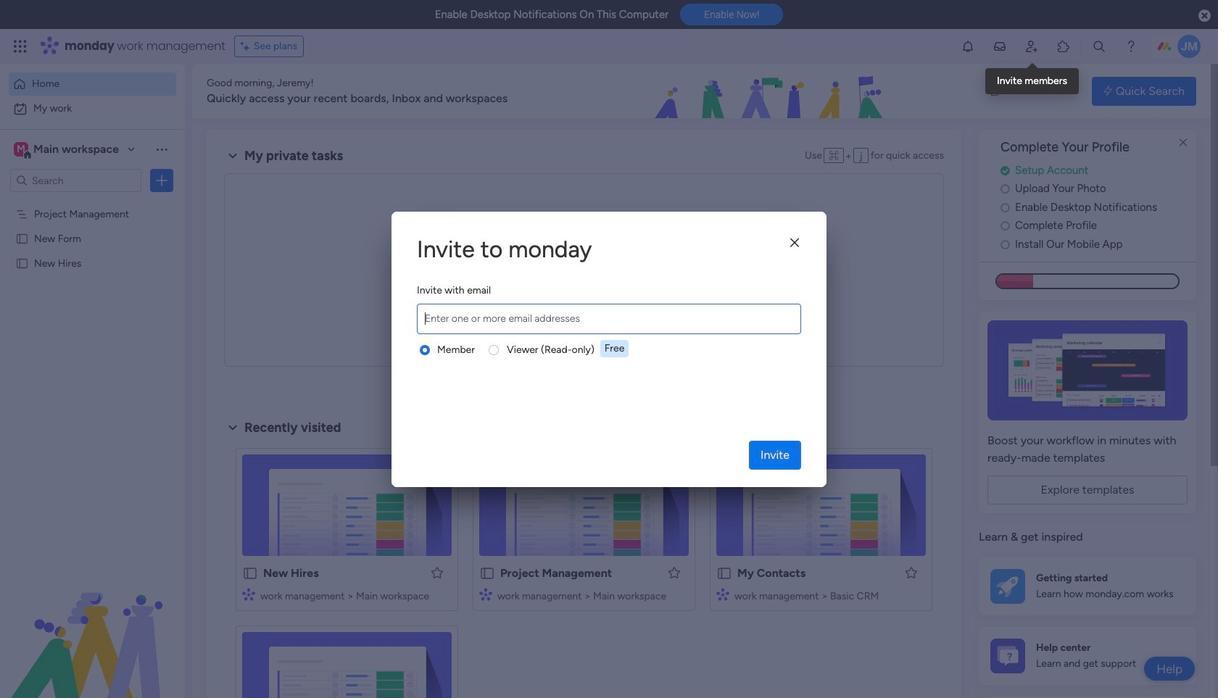 Task type: vqa. For each thing, say whether or not it's contained in the screenshot.
v2 user feedback Image
yes



Task type: locate. For each thing, give the bounding box(es) containing it.
Search in workspace field
[[30, 172, 121, 189]]

0 vertical spatial circle o image
[[1001, 184, 1010, 195]]

add to favorites image
[[430, 566, 445, 580], [667, 566, 682, 580], [905, 566, 919, 580]]

0 horizontal spatial add to favorites image
[[430, 566, 445, 580]]

templates image image
[[992, 321, 1184, 421]]

1 add to favorites image from the left
[[430, 566, 445, 580]]

3 component image from the left
[[717, 588, 730, 601]]

dapulse close image
[[1199, 9, 1211, 23]]

close recently visited image
[[224, 419, 242, 436]]

dapulse x slim image
[[1175, 134, 1193, 152]]

circle o image
[[1001, 184, 1010, 195], [1001, 221, 1010, 232]]

lottie animation image
[[569, 64, 977, 119], [0, 552, 185, 699]]

2 horizontal spatial component image
[[717, 588, 730, 601]]

public board image
[[480, 565, 495, 581]]

2 horizontal spatial add to favorites image
[[905, 566, 919, 580]]

list box
[[0, 198, 185, 471]]

jeremy miller image
[[1178, 35, 1201, 58]]

quick search results list box
[[224, 436, 945, 699]]

1 vertical spatial circle o image
[[1001, 239, 1010, 250]]

component image
[[242, 588, 255, 601], [480, 588, 493, 601], [717, 588, 730, 601]]

3 add to favorites image from the left
[[905, 566, 919, 580]]

0 vertical spatial circle o image
[[1001, 202, 1010, 213]]

0 vertical spatial lottie animation image
[[569, 64, 977, 119]]

1 horizontal spatial lottie animation image
[[569, 64, 977, 119]]

add to favorites image for second component icon from the right
[[667, 566, 682, 580]]

lottie animation element
[[569, 64, 977, 119], [0, 552, 185, 699]]

0 vertical spatial lottie animation element
[[569, 64, 977, 119]]

close image
[[791, 238, 799, 249]]

1 vertical spatial lottie animation element
[[0, 552, 185, 699]]

2 add to favorites image from the left
[[667, 566, 682, 580]]

2 circle o image from the top
[[1001, 221, 1010, 232]]

workspace selection element
[[14, 141, 121, 160]]

v2 user feedback image
[[991, 83, 1002, 99]]

0 horizontal spatial component image
[[242, 588, 255, 601]]

2 component image from the left
[[480, 588, 493, 601]]

1 vertical spatial circle o image
[[1001, 221, 1010, 232]]

0 horizontal spatial lottie animation image
[[0, 552, 185, 699]]

getting started element
[[979, 558, 1197, 616]]

1 horizontal spatial component image
[[480, 588, 493, 601]]

add to favorites image for third component icon
[[905, 566, 919, 580]]

public board image
[[15, 231, 29, 245], [15, 256, 29, 270], [242, 565, 258, 581], [717, 565, 733, 581]]

help center element
[[979, 627, 1197, 685]]

add to favorites image for 3rd component icon from right
[[430, 566, 445, 580]]

1 vertical spatial lottie animation image
[[0, 552, 185, 699]]

close my private tasks image
[[224, 147, 242, 165]]

1 horizontal spatial lottie animation element
[[569, 64, 977, 119]]

0 horizontal spatial lottie animation element
[[0, 552, 185, 699]]

1 horizontal spatial add to favorites image
[[667, 566, 682, 580]]

1 vertical spatial option
[[9, 97, 176, 120]]

circle o image
[[1001, 202, 1010, 213], [1001, 239, 1010, 250]]

option
[[9, 73, 176, 96], [9, 97, 176, 120], [0, 201, 185, 203]]

Enter one or more email addresses text field
[[421, 304, 798, 333]]



Task type: describe. For each thing, give the bounding box(es) containing it.
2 vertical spatial option
[[0, 201, 185, 203]]

2 circle o image from the top
[[1001, 239, 1010, 250]]

notifications image
[[961, 39, 976, 54]]

check circle image
[[1001, 165, 1010, 176]]

workspace image
[[14, 141, 28, 157]]

v2 bolt switch image
[[1104, 83, 1113, 99]]

1 component image from the left
[[242, 588, 255, 601]]

1 circle o image from the top
[[1001, 202, 1010, 213]]

0 vertical spatial option
[[9, 73, 176, 96]]

update feed image
[[993, 39, 1008, 54]]

help image
[[1124, 39, 1139, 54]]

select product image
[[13, 39, 28, 54]]

invite members image
[[1025, 39, 1040, 54]]

see plans image
[[241, 38, 254, 54]]

monday marketplace image
[[1057, 39, 1071, 54]]

search everything image
[[1093, 39, 1107, 54]]

1 circle o image from the top
[[1001, 184, 1010, 195]]



